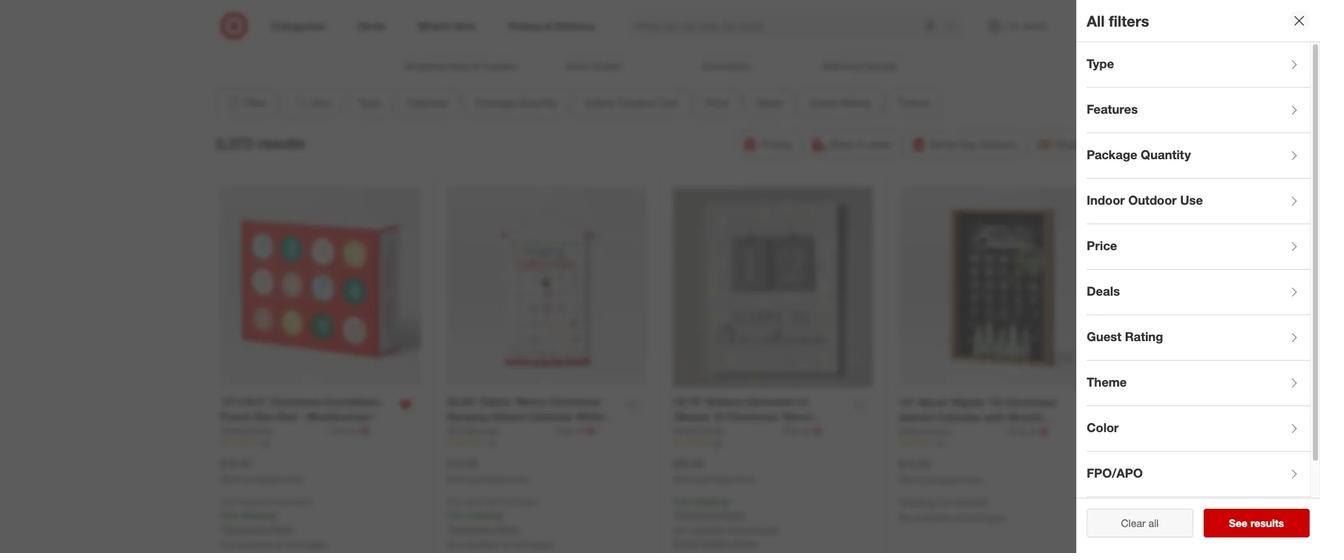 Task type: vqa. For each thing, say whether or not it's contained in the screenshot.
CATEGORIES
no



Task type: locate. For each thing, give the bounding box(es) containing it.
0 horizontal spatial use
[[659, 96, 678, 109]]

0 vertical spatial results
[[257, 134, 306, 152]]

1 horizontal spatial only ships with $35 orders
[[447, 497, 539, 507]]

calendar
[[528, 410, 573, 423], [937, 411, 982, 424]]

1 $10.00 from the left
[[220, 457, 252, 470]]

-
[[299, 410, 304, 423], [607, 410, 611, 423], [794, 425, 798, 438], [1005, 426, 1009, 439]]

use inside the all filters dialog
[[1181, 192, 1204, 207]]

black/white
[[942, 426, 1002, 439]]

0 horizontal spatial $10.00 when purchased online
[[220, 457, 303, 484]]

0 horizontal spatial features
[[407, 96, 448, 109]]

orders for calendar
[[517, 497, 539, 507]]

countdown inside 18.78" battery operated lit 'sleeps 'til christmas' wood countdown sign cream - wondershop™
[[673, 425, 730, 438]]

wondershop link up 18
[[220, 424, 327, 437]]

clear
[[1122, 517, 1146, 530]]

wondershop™ up $25.00
[[673, 440, 741, 453]]

calendar inside 14" wood 'nights 'til christmas' advent calendar with wreath counter black/white - wondershop™
[[937, 411, 982, 424]]

23.25" fabric 'merry christmas' hanging advent calendar white - wondershop™ link
[[447, 395, 616, 438]]

- down wreath
[[1005, 426, 1009, 439]]

$25.00 when purchased online
[[673, 457, 756, 484]]

free shipping * * exclusions apply. for 13"x16.5" christmas countdown punch box red - wondershop™
[[220, 510, 294, 534]]

theme
[[897, 96, 930, 109], [1087, 374, 1127, 389]]

$10.00 for 13"x16.5" christmas countdown punch box red - wondershop™
[[220, 457, 252, 470]]

13"x16.5" christmas countdown punch box red - wondershop™ image
[[220, 187, 421, 387], [220, 187, 421, 387]]

¬
[[361, 424, 369, 437], [587, 424, 596, 437], [814, 424, 822, 437], [1040, 425, 1049, 438]]

$10.00
[[220, 457, 252, 470], [447, 457, 478, 470]]

pajamas
[[863, 61, 897, 72]]

0 horizontal spatial package quantity
[[475, 96, 557, 109]]

online
[[282, 475, 303, 484], [508, 475, 529, 484], [735, 475, 756, 484], [961, 475, 982, 485]]

wondershop™ down counter
[[899, 441, 967, 454]]

1 horizontal spatial free shipping * * exclusions apply.
[[447, 510, 520, 534]]

when down $15.00
[[899, 475, 920, 485]]

calendar inside 23.25" fabric 'merry christmas' hanging advent calendar white - wondershop™
[[528, 410, 573, 423]]

1 orders from the left
[[290, 497, 313, 507]]

0 horizontal spatial indoor
[[585, 96, 615, 109]]

'sleeps
[[673, 410, 709, 423]]

13"x16.5" christmas countdown punch box red - wondershop™ link
[[220, 395, 390, 424]]

guest
[[809, 96, 837, 109], [1087, 329, 1122, 344]]

0 horizontal spatial wood
[[783, 410, 811, 423]]

advent inside 23.25" fabric 'merry christmas' hanging advent calendar white - wondershop™
[[491, 410, 525, 423]]

1 vertical spatial quantity
[[1141, 147, 1192, 162]]

quantity
[[518, 96, 557, 109], [1141, 147, 1192, 162]]

$10.00 down hanging
[[447, 457, 478, 470]]

$35 for advent
[[502, 497, 515, 507]]

0 horizontal spatial advent
[[491, 410, 525, 423]]

only at ¬ down white
[[556, 424, 596, 437]]

0 vertical spatial guest
[[809, 96, 837, 109]]

only at ¬
[[330, 424, 369, 437], [556, 424, 596, 437], [782, 424, 822, 437], [1009, 425, 1049, 438]]

2 only ships with $35 orders from the left
[[447, 497, 539, 507]]

*
[[728, 496, 732, 507], [673, 509, 676, 521], [276, 510, 279, 521], [502, 510, 505, 521], [220, 523, 224, 534], [447, 523, 450, 534]]

with down 10 on the left bottom of the page
[[485, 497, 500, 507]]

18.78" battery operated lit 'sleeps 'til christmas' wood countdown sign cream - wondershop™ image
[[673, 187, 873, 387], [673, 187, 873, 387]]

1 horizontal spatial free
[[447, 510, 465, 521]]

purchased for 13"x16.5" christmas countdown punch box red - wondershop™
[[243, 475, 280, 484]]

when down hanging
[[447, 475, 467, 484]]

nearby
[[702, 538, 730, 549]]

1 horizontal spatial indoor
[[1087, 192, 1126, 207]]

wondershop down hanging
[[447, 425, 499, 436]]

wondershop down 'sleeps
[[673, 425, 725, 436]]

same
[[930, 138, 957, 151]]

online down 10 link at the bottom left
[[508, 475, 529, 484]]

online up the shipping not available not available at northgate
[[961, 475, 982, 485]]

fpo/apo button
[[1087, 452, 1311, 497]]

1 horizontal spatial exclusions apply. link
[[450, 523, 520, 534]]

wondershop™ inside 23.25" fabric 'merry christmas' hanging advent calendar white - wondershop™
[[447, 425, 515, 438]]

0 horizontal spatial christmas'
[[549, 395, 603, 408]]

1 vertical spatial guest rating button
[[1087, 315, 1311, 361]]

0 horizontal spatial results
[[257, 134, 306, 152]]

shipping for 13"x16.5" christmas countdown punch box red - wondershop™
[[241, 510, 276, 521]]

wondershop™
[[306, 410, 375, 423], [447, 425, 515, 438], [673, 440, 741, 453], [899, 441, 967, 454]]

0 horizontal spatial only ships with $35 orders
[[220, 497, 313, 507]]

christmas' inside 14" wood 'nights 'til christmas' advent calendar with wreath counter black/white - wondershop™
[[1005, 396, 1058, 409]]

only at ¬ down wreath
[[1009, 425, 1049, 438]]

not available at northgate for red
[[220, 539, 327, 550]]

wrapping paper & supplies link
[[395, 0, 528, 73]]

$10.00 when purchased online down 10 on the left bottom of the page
[[447, 457, 529, 484]]

1 horizontal spatial orders
[[517, 497, 539, 507]]

¬ for 23.25" fabric 'merry christmas' hanging advent calendar white - wondershop™
[[587, 424, 596, 437]]

1 vertical spatial indoor
[[1087, 192, 1126, 207]]

1 horizontal spatial type
[[1087, 56, 1115, 71]]

color button
[[1087, 406, 1311, 452]]

christmas' up wreath
[[1005, 396, 1058, 409]]

advent up counter
[[899, 411, 934, 424]]

nutcrackers
[[702, 61, 751, 72]]

0 vertical spatial wood
[[919, 396, 947, 409]]

white
[[576, 410, 604, 423]]

rating inside the all filters dialog
[[1125, 329, 1164, 344]]

1 free shipping * * exclusions apply. from the left
[[220, 510, 294, 534]]

online down the 99 link
[[735, 475, 756, 484]]

pickup button
[[737, 130, 801, 159]]

package
[[475, 96, 515, 109], [1087, 147, 1138, 162]]

10
[[487, 438, 496, 448]]

quantity inside the all filters dialog
[[1141, 147, 1192, 162]]

1 horizontal spatial deals
[[1087, 283, 1121, 298]]

0 vertical spatial guest rating
[[809, 96, 870, 109]]

0 horizontal spatial not available at northgate
[[220, 539, 327, 550]]

red
[[277, 410, 296, 423]]

0 horizontal spatial countdown
[[324, 395, 381, 408]]

purchased up 'not'
[[922, 475, 959, 485]]

1 ships from the left
[[239, 497, 257, 507]]

0 horizontal spatial quantity
[[518, 96, 557, 109]]

0 vertical spatial package quantity button
[[464, 88, 568, 117]]

wondershop up 8
[[899, 426, 951, 437]]

results
[[257, 134, 306, 152], [1251, 517, 1285, 530]]

shipping
[[694, 496, 728, 507], [241, 510, 276, 521], [467, 510, 502, 521]]

with down 'til
[[984, 411, 1005, 424]]

purchased inside $15.00 when purchased online
[[922, 475, 959, 485]]

wondershop for 23.25"
[[447, 425, 499, 436]]

exclusions for 13"x16.5" christmas countdown punch box red - wondershop™
[[224, 523, 267, 534]]

1 vertical spatial countdown
[[673, 425, 730, 438]]

1 vertical spatial shipping
[[899, 497, 935, 508]]

outdoor
[[618, 96, 656, 109], [1129, 192, 1177, 207]]

shipping inside button
[[1055, 138, 1097, 151]]

christmas' up white
[[549, 395, 603, 408]]

deals
[[756, 96, 782, 109], [1087, 283, 1121, 298]]

1 horizontal spatial guest
[[1087, 329, 1122, 344]]

results for see results
[[1251, 517, 1285, 530]]

wondershop link
[[220, 424, 327, 437], [447, 424, 553, 437], [673, 424, 780, 437], [899, 425, 1006, 438]]

2 not available at northgate from the left
[[447, 539, 553, 550]]

package quantity button
[[464, 88, 568, 117], [1087, 133, 1311, 179]]

1 horizontal spatial price button
[[1087, 224, 1311, 270]]

18.78" battery operated lit 'sleeps 'til christmas' wood countdown sign cream - wondershop™
[[673, 395, 811, 453]]

advent down fabric
[[491, 410, 525, 423]]

exclusions apply. link for 13"x16.5" christmas countdown punch box red - wondershop™
[[224, 523, 294, 534]]

1 vertical spatial type button
[[347, 88, 391, 117]]

theme button
[[886, 88, 941, 117], [1087, 361, 1311, 406]]

14" wood 'nights 'til christmas' advent calendar with wreath counter black/white - wondershop™ image
[[899, 187, 1100, 388], [899, 187, 1100, 388]]

wood right 14"
[[919, 396, 947, 409]]

stores
[[732, 538, 757, 549]]

'merry
[[514, 395, 546, 408]]

0 horizontal spatial guest rating button
[[798, 88, 881, 117]]

with down 18
[[259, 497, 274, 507]]

features up shipping button
[[1087, 101, 1138, 116]]

type
[[1087, 56, 1115, 71], [358, 96, 380, 109]]

2 horizontal spatial free
[[673, 496, 691, 507]]

1 vertical spatial rating
[[1125, 329, 1164, 344]]

1 vertical spatial guest
[[1087, 329, 1122, 344]]

not inside the shipping not available not available at northgate
[[899, 513, 914, 524]]

2 orders from the left
[[517, 497, 539, 507]]

- right cream
[[794, 425, 798, 438]]

package quantity inside the all filters dialog
[[1087, 147, 1192, 162]]

1 horizontal spatial price
[[1087, 238, 1118, 253]]

at
[[351, 425, 358, 436], [577, 425, 585, 436], [803, 425, 811, 436], [1030, 426, 1038, 437], [954, 513, 962, 524], [728, 525, 736, 536], [275, 539, 283, 550], [502, 539, 509, 550]]

1 horizontal spatial wood
[[919, 396, 947, 409]]

type down all
[[1087, 56, 1115, 71]]

wondershop link for fabric
[[447, 424, 553, 437]]

13"x16.5" christmas countdown punch box red - wondershop™
[[220, 395, 381, 423]]

1 horizontal spatial shipping
[[467, 510, 502, 521]]

1 $35 from the left
[[276, 497, 288, 507]]

1 vertical spatial outdoor
[[1129, 192, 1177, 207]]

0 horizontal spatial shipping
[[241, 510, 276, 521]]

1 horizontal spatial not available at northgate
[[447, 539, 553, 550]]

wondershop link up 99
[[673, 424, 780, 437]]

0 vertical spatial theme button
[[886, 88, 941, 117]]

23.25"
[[447, 395, 478, 408]]

wreath
[[1008, 411, 1043, 424]]

wondershop link up 8
[[899, 425, 1006, 438]]

when for 14" wood 'nights 'til christmas' advent calendar with wreath counter black/white - wondershop™
[[899, 475, 920, 485]]

exclusions inside free shipping * * exclusions apply. not available at northgate check nearby stores
[[676, 509, 720, 521]]

2 horizontal spatial with
[[984, 411, 1005, 424]]

only ships with $35 orders
[[220, 497, 313, 507], [447, 497, 539, 507]]

features
[[407, 96, 448, 109], [1087, 101, 1138, 116]]

not available at northgate
[[220, 539, 327, 550], [447, 539, 553, 550]]

- inside 13"x16.5" christmas countdown punch box red - wondershop™
[[299, 410, 304, 423]]

0 vertical spatial package
[[475, 96, 515, 109]]

wondershop™ up the 18 link
[[306, 410, 375, 423]]

2,373 results
[[216, 134, 306, 152]]

2 horizontal spatial shipping
[[694, 496, 728, 507]]

features down wrapping
[[407, 96, 448, 109]]

results inside button
[[1251, 517, 1285, 530]]

only ships with $35 orders down 10 on the left bottom of the page
[[447, 497, 539, 507]]

$10.00 down punch
[[220, 457, 252, 470]]

indoor
[[585, 96, 615, 109], [1087, 192, 1126, 207]]

operated
[[746, 395, 793, 408]]

1 vertical spatial indoor outdoor use
[[1087, 192, 1204, 207]]

advent for fabric
[[491, 410, 525, 423]]

wood inside 18.78" battery operated lit 'sleeps 'til christmas' wood countdown sign cream - wondershop™
[[783, 410, 811, 423]]

0 vertical spatial use
[[659, 96, 678, 109]]

1 vertical spatial package
[[1087, 147, 1138, 162]]

wondershop for 13"x16.5"
[[220, 425, 272, 436]]

apply. for 13"x16.5" christmas countdown punch box red - wondershop™
[[270, 523, 294, 534]]

purchased for 23.25" fabric 'merry christmas' hanging advent calendar white - wondershop™
[[469, 475, 506, 484]]

wondershop down punch
[[220, 425, 272, 436]]

- right white
[[607, 410, 611, 423]]

christmas'
[[549, 395, 603, 408], [1005, 396, 1058, 409], [727, 410, 780, 423]]

wondershop link up 10 on the left bottom of the page
[[447, 424, 553, 437]]

0 horizontal spatial exclusions
[[224, 523, 267, 534]]

1 horizontal spatial apply.
[[496, 523, 520, 534]]

0 horizontal spatial free
[[220, 510, 239, 521]]

&
[[473, 61, 479, 72]]

ships for 23.25" fabric 'merry christmas' hanging advent calendar white - wondershop™
[[465, 497, 483, 507]]

rating
[[840, 96, 870, 109], [1125, 329, 1164, 344]]

globes
[[592, 61, 621, 72]]

when down $25.00
[[673, 475, 693, 484]]

1 horizontal spatial $35
[[502, 497, 515, 507]]

box
[[255, 410, 274, 423]]

only at ¬ for with
[[1009, 425, 1049, 438]]

results right see
[[1251, 517, 1285, 530]]

18.78"
[[673, 395, 704, 408]]

online inside $15.00 when purchased online
[[961, 475, 982, 485]]

purchased down $25.00
[[695, 475, 733, 484]]

1 vertical spatial price
[[1087, 238, 1118, 253]]

nutcrackers link
[[660, 0, 793, 73]]

wondershop link for wood
[[899, 425, 1006, 438]]

at inside the shipping not available not available at northgate
[[954, 513, 962, 524]]

shipping for 23.25" fabric 'merry christmas' hanging advent calendar white - wondershop™
[[467, 510, 502, 521]]

only ships with $35 orders for hanging
[[447, 497, 539, 507]]

type right "sort"
[[358, 96, 380, 109]]

filters
[[1109, 11, 1150, 30]]

package inside the all filters dialog
[[1087, 147, 1138, 162]]

matching
[[822, 61, 860, 72]]

1 horizontal spatial results
[[1251, 517, 1285, 530]]

$15.00
[[899, 458, 931, 471]]

apply. for 23.25" fabric 'merry christmas' hanging advent calendar white - wondershop™
[[496, 523, 520, 534]]

when inside $25.00 when purchased online
[[673, 475, 693, 484]]

1 vertical spatial package quantity
[[1087, 147, 1192, 162]]

1 horizontal spatial countdown
[[673, 425, 730, 438]]

use
[[659, 96, 678, 109], [1181, 192, 1204, 207]]

only
[[330, 425, 348, 436], [556, 425, 574, 436], [782, 425, 801, 436], [1009, 426, 1027, 437], [220, 497, 236, 507], [447, 497, 463, 507]]

0 vertical spatial price
[[705, 96, 729, 109]]

0 vertical spatial deals button
[[745, 88, 793, 117]]

advent
[[491, 410, 525, 423], [899, 411, 934, 424]]

online for white
[[508, 475, 529, 484]]

2 ships from the left
[[465, 497, 483, 507]]

online down the 18 link
[[282, 475, 303, 484]]

14" wood 'nights 'til christmas' advent calendar with wreath counter black/white - wondershop™
[[899, 396, 1058, 454]]

only ships with $35 orders down 18
[[220, 497, 313, 507]]

1 vertical spatial type
[[358, 96, 380, 109]]

- right red
[[299, 410, 304, 423]]

results right 2,373
[[257, 134, 306, 152]]

free for 23.25" fabric 'merry christmas' hanging advent calendar white - wondershop™
[[447, 510, 465, 521]]

advent inside 14" wood 'nights 'til christmas' advent calendar with wreath counter black/white - wondershop™
[[899, 411, 934, 424]]

countdown up the 18 link
[[324, 395, 381, 408]]

1 vertical spatial use
[[1181, 192, 1204, 207]]

0 horizontal spatial calendar
[[528, 410, 573, 423]]

results for 2,373 results
[[257, 134, 306, 152]]

northgate
[[965, 513, 1006, 524], [738, 525, 779, 536], [286, 539, 327, 550], [512, 539, 553, 550]]

wood inside 14" wood 'nights 'til christmas' advent calendar with wreath counter black/white - wondershop™
[[919, 396, 947, 409]]

with
[[984, 411, 1005, 424], [259, 497, 274, 507], [485, 497, 500, 507]]

2 $10.00 from the left
[[447, 457, 478, 470]]

calendar down 'nights
[[937, 411, 982, 424]]

price
[[705, 96, 729, 109], [1087, 238, 1118, 253]]

2 free shipping * * exclusions apply. from the left
[[447, 510, 520, 534]]

wondershop™ down hanging
[[447, 425, 515, 438]]

0 vertical spatial guest rating button
[[798, 88, 881, 117]]

countdown down 'sleeps
[[673, 425, 730, 438]]

price button
[[694, 88, 740, 117], [1087, 224, 1311, 270]]

purchased down 18
[[243, 475, 280, 484]]

advent for wood
[[899, 411, 934, 424]]

when down punch
[[220, 475, 241, 484]]

1 only ships with $35 orders from the left
[[220, 497, 313, 507]]

only at ¬ down lit
[[782, 424, 822, 437]]

1 horizontal spatial outdoor
[[1129, 192, 1177, 207]]

free inside free shipping * * exclusions apply. not available at northgate check nearby stores
[[673, 496, 691, 507]]

0 horizontal spatial apply.
[[270, 523, 294, 534]]

when for 18.78" battery operated lit 'sleeps 'til christmas' wood countdown sign cream - wondershop™
[[673, 475, 693, 484]]

orders
[[290, 497, 313, 507], [517, 497, 539, 507]]

23.25" fabric 'merry christmas' hanging advent calendar white - wondershop™ image
[[447, 187, 647, 387], [447, 187, 647, 387]]

0 vertical spatial countdown
[[324, 395, 381, 408]]

0 horizontal spatial package quantity button
[[464, 88, 568, 117]]

1 vertical spatial deals button
[[1087, 270, 1311, 315]]

2 $35 from the left
[[502, 497, 515, 507]]

1 horizontal spatial rating
[[1125, 329, 1164, 344]]

0 vertical spatial type button
[[1087, 42, 1311, 88]]

guest rating
[[809, 96, 870, 109], [1087, 329, 1164, 344]]

christmas' inside 23.25" fabric 'merry christmas' hanging advent calendar white - wondershop™
[[549, 395, 603, 408]]

shipping inside the shipping not available not available at northgate
[[899, 497, 935, 508]]

$10.00 when purchased online down 18
[[220, 457, 303, 484]]

0 horizontal spatial $35
[[276, 497, 288, 507]]

1 horizontal spatial package quantity
[[1087, 147, 1192, 162]]

wood down lit
[[783, 410, 811, 423]]

calendar down 'merry
[[528, 410, 573, 423]]

orders down 10 link at the bottom left
[[517, 497, 539, 507]]

when inside $15.00 when purchased online
[[899, 475, 920, 485]]

$10.00 when purchased online
[[220, 457, 303, 484], [447, 457, 529, 484]]

christmas' up sign
[[727, 410, 780, 423]]

ships
[[239, 497, 257, 507], [465, 497, 483, 507]]

wondershop link for battery
[[673, 424, 780, 437]]

0 vertical spatial type
[[1087, 56, 1115, 71]]

only ships with $35 orders for box
[[220, 497, 313, 507]]

2 $10.00 when purchased online from the left
[[447, 457, 529, 484]]

2 horizontal spatial exclusions
[[676, 509, 720, 521]]

1 not available at northgate from the left
[[220, 539, 327, 550]]

1 horizontal spatial with
[[485, 497, 500, 507]]

wondershop for 14"
[[899, 426, 951, 437]]

only at ¬ down 13"x16.5" christmas countdown punch box red - wondershop™ at the left
[[330, 424, 369, 437]]

1 horizontal spatial ships
[[465, 497, 483, 507]]

orders down the 18 link
[[290, 497, 313, 507]]

purchased down 10 on the left bottom of the page
[[469, 475, 506, 484]]

outdoor inside the all filters dialog
[[1129, 192, 1177, 207]]

all
[[1087, 11, 1105, 30]]

1 horizontal spatial quantity
[[1141, 147, 1192, 162]]

apply.
[[722, 509, 747, 521], [270, 523, 294, 534], [496, 523, 520, 534]]

online inside $25.00 when purchased online
[[735, 475, 756, 484]]

1 horizontal spatial indoor outdoor use button
[[1087, 179, 1311, 224]]

theme button inside the all filters dialog
[[1087, 361, 1311, 406]]

1 horizontal spatial type button
[[1087, 42, 1311, 88]]

1 horizontal spatial guest rating
[[1087, 329, 1164, 344]]

shipping for shipping not available not available at northgate
[[899, 497, 935, 508]]

0 vertical spatial outdoor
[[618, 96, 656, 109]]

color
[[1087, 420, 1119, 435]]

0 vertical spatial rating
[[840, 96, 870, 109]]

1 vertical spatial deals
[[1087, 283, 1121, 298]]

purchased inside $25.00 when purchased online
[[695, 475, 733, 484]]

1 horizontal spatial guest rating button
[[1087, 315, 1311, 361]]

1 $10.00 when purchased online from the left
[[220, 457, 303, 484]]



Task type: describe. For each thing, give the bounding box(es) containing it.
0 vertical spatial theme
[[897, 96, 930, 109]]

punch
[[220, 410, 252, 423]]

type inside the all filters dialog
[[1087, 56, 1115, 71]]

wondershop link for christmas
[[220, 424, 327, 437]]

online for wondershop™
[[282, 475, 303, 484]]

$15.00 when purchased online
[[899, 458, 982, 485]]

clear all
[[1122, 517, 1159, 530]]

wrapping
[[405, 61, 444, 72]]

0 horizontal spatial features button
[[396, 88, 459, 117]]

0 horizontal spatial theme button
[[886, 88, 941, 117]]

1 horizontal spatial features button
[[1087, 88, 1311, 133]]

$10.00 for 23.25" fabric 'merry christmas' hanging advent calendar white - wondershop™
[[447, 457, 478, 470]]

search
[[940, 21, 971, 34]]

23.25" fabric 'merry christmas' hanging advent calendar white - wondershop™
[[447, 395, 611, 438]]

0 vertical spatial price button
[[694, 88, 740, 117]]

at inside free shipping * * exclusions apply. not available at northgate check nearby stores
[[728, 525, 736, 536]]

cream
[[758, 425, 791, 438]]

lit
[[796, 395, 808, 408]]

all filters dialog
[[1077, 0, 1321, 553]]

deals inside the all filters dialog
[[1087, 283, 1121, 298]]

99
[[713, 438, 722, 448]]

online for wood
[[735, 475, 756, 484]]

northgate inside free shipping * * exclusions apply. not available at northgate check nearby stores
[[738, 525, 779, 536]]

not
[[938, 497, 951, 508]]

pickup
[[761, 138, 792, 151]]

free shipping * * exclusions apply. not available at northgate check nearby stores
[[673, 496, 779, 549]]

- inside 14" wood 'nights 'til christmas' advent calendar with wreath counter black/white - wondershop™
[[1005, 426, 1009, 439]]

sort button
[[281, 88, 342, 117]]

shipping inside free shipping * * exclusions apply. not available at northgate check nearby stores
[[694, 496, 728, 507]]

indoor outdoor use inside the all filters dialog
[[1087, 192, 1204, 207]]

christmas' inside 18.78" battery operated lit 'sleeps 'til christmas' wood countdown sign cream - wondershop™
[[727, 410, 780, 423]]

matching pajamas
[[822, 61, 897, 72]]

ships for 13"x16.5" christmas countdown punch box red - wondershop™
[[239, 497, 257, 507]]

10 link
[[447, 437, 647, 449]]

with for 23.25" fabric 'merry christmas' hanging advent calendar white - wondershop™
[[485, 497, 500, 507]]

18 link
[[220, 437, 421, 449]]

calendar for 'merry
[[528, 410, 573, 423]]

only at ¬ for wondershop™
[[330, 424, 369, 437]]

delivery
[[980, 138, 1018, 151]]

all filters
[[1087, 11, 1150, 30]]

when for 23.25" fabric 'merry christmas' hanging advent calendar white - wondershop™
[[447, 475, 467, 484]]

0 vertical spatial quantity
[[518, 96, 557, 109]]

with inside 14" wood 'nights 'til christmas' advent calendar with wreath counter black/white - wondershop™
[[984, 411, 1005, 424]]

supplies
[[482, 61, 517, 72]]

1 horizontal spatial deals button
[[1087, 270, 1311, 315]]

¬ for 18.78" battery operated lit 'sleeps 'til christmas' wood countdown sign cream - wondershop™
[[814, 424, 822, 437]]

guest rating inside the all filters dialog
[[1087, 329, 1164, 344]]

18.78" battery operated lit 'sleeps 'til christmas' wood countdown sign cream - wondershop™ link
[[673, 395, 843, 453]]

0 horizontal spatial guest
[[809, 96, 837, 109]]

all
[[1149, 517, 1159, 530]]

shipping for shipping
[[1055, 138, 1097, 151]]

sort
[[311, 96, 331, 109]]

shop in store
[[830, 138, 892, 151]]

clear all button
[[1087, 509, 1194, 538]]

0 vertical spatial package quantity
[[475, 96, 557, 109]]

0 vertical spatial indoor outdoor use
[[585, 96, 678, 109]]

available inside free shipping * * exclusions apply. not available at northgate check nearby stores
[[690, 525, 726, 536]]

'til
[[988, 396, 1002, 409]]

fabric
[[480, 395, 511, 408]]

exclusions apply. link for 23.25" fabric 'merry christmas' hanging advent calendar white - wondershop™
[[450, 523, 520, 534]]

wondershop™ inside 14" wood 'nights 'til christmas' advent calendar with wreath counter black/white - wondershop™
[[899, 441, 967, 454]]

only for wondershop™
[[330, 425, 348, 436]]

'nights
[[950, 396, 985, 409]]

¬ for 13"x16.5" christmas countdown punch box red - wondershop™
[[361, 424, 369, 437]]

0 horizontal spatial rating
[[840, 96, 870, 109]]

exclusions for 23.25" fabric 'merry christmas' hanging advent calendar white - wondershop™
[[450, 523, 493, 534]]

0 horizontal spatial outdoor
[[618, 96, 656, 109]]

filter
[[244, 96, 266, 109]]

0 vertical spatial deals
[[756, 96, 782, 109]]

only at ¬ for white
[[556, 424, 596, 437]]

see
[[1230, 517, 1248, 530]]

see results
[[1230, 517, 1285, 530]]

check
[[673, 538, 699, 549]]

guest inside the all filters dialog
[[1087, 329, 1122, 344]]

$10.00 when purchased online for hanging
[[447, 457, 529, 484]]

see results button
[[1204, 509, 1310, 538]]

0 horizontal spatial type button
[[347, 88, 391, 117]]

wondershop™ inside 13"x16.5" christmas countdown punch box red - wondershop™
[[306, 410, 375, 423]]

free shipping * * exclusions apply. for 23.25" fabric 'merry christmas' hanging advent calendar white - wondershop™
[[447, 510, 520, 534]]

store
[[868, 138, 892, 151]]

8
[[940, 439, 944, 449]]

wondershop™ inside 18.78" battery operated lit 'sleeps 'til christmas' wood countdown sign cream - wondershop™
[[673, 440, 741, 453]]

check nearby stores button
[[673, 537, 757, 550]]

orders for -
[[290, 497, 313, 507]]

snow globes
[[567, 61, 621, 72]]

fpo/apo
[[1087, 465, 1143, 480]]

christmas
[[270, 395, 321, 408]]

northgate inside the shipping not available not available at northgate
[[965, 513, 1006, 524]]

day
[[960, 138, 977, 151]]

not inside free shipping * * exclusions apply. not available at northgate check nearby stores
[[673, 525, 688, 536]]

battery
[[707, 395, 743, 408]]

indoor inside the all filters dialog
[[1087, 192, 1126, 207]]

in
[[858, 138, 866, 151]]

0 vertical spatial indoor
[[585, 96, 615, 109]]

only for with
[[1009, 426, 1027, 437]]

2 horizontal spatial exclusions apply. link
[[676, 509, 747, 521]]

13"x16.5"
[[220, 395, 268, 408]]

only for wood
[[782, 425, 801, 436]]

search button
[[940, 12, 971, 43]]

What can we help you find? suggestions appear below search field
[[627, 12, 949, 40]]

only at ¬ for wood
[[782, 424, 822, 437]]

99 link
[[673, 437, 873, 449]]

- inside 23.25" fabric 'merry christmas' hanging advent calendar white - wondershop™
[[607, 410, 611, 423]]

14"
[[899, 396, 916, 409]]

free for 13"x16.5" christmas countdown punch box red - wondershop™
[[220, 510, 239, 521]]

0 horizontal spatial deals button
[[745, 88, 793, 117]]

shop
[[830, 138, 855, 151]]

$35 for red
[[276, 497, 288, 507]]

price button inside the all filters dialog
[[1087, 224, 1311, 270]]

0 horizontal spatial package
[[475, 96, 515, 109]]

online for with
[[961, 475, 982, 485]]

counter
[[899, 426, 939, 439]]

theme inside the all filters dialog
[[1087, 374, 1127, 389]]

sign
[[733, 425, 755, 438]]

same day delivery
[[930, 138, 1018, 151]]

0 vertical spatial indoor outdoor use button
[[574, 88, 689, 117]]

8 link
[[899, 438, 1100, 450]]

$10.00 when purchased online for box
[[220, 457, 303, 484]]

2,373
[[216, 134, 253, 152]]

1 horizontal spatial package quantity button
[[1087, 133, 1311, 179]]

price inside the all filters dialog
[[1087, 238, 1118, 253]]

only for white
[[556, 425, 574, 436]]

0 horizontal spatial guest rating
[[809, 96, 870, 109]]

¬ for 14" wood 'nights 'til christmas' advent calendar with wreath counter black/white - wondershop™
[[1040, 425, 1049, 438]]

shipping button
[[1031, 130, 1105, 159]]

purchased for 14" wood 'nights 'til christmas' advent calendar with wreath counter black/white - wondershop™
[[922, 475, 959, 485]]

matching pajamas link
[[793, 0, 926, 73]]

not available at northgate for advent
[[447, 539, 553, 550]]

- inside 18.78" battery operated lit 'sleeps 'til christmas' wood countdown sign cream - wondershop™
[[794, 425, 798, 438]]

snow
[[567, 61, 590, 72]]

when for 13"x16.5" christmas countdown punch box red - wondershop™
[[220, 475, 241, 484]]

purchased for 18.78" battery operated lit 'sleeps 'til christmas' wood countdown sign cream - wondershop™
[[695, 475, 733, 484]]

'til
[[712, 410, 724, 423]]

shipping not available not available at northgate
[[899, 497, 1006, 524]]

snow globes link
[[528, 0, 660, 73]]

apply. inside free shipping * * exclusions apply. not available at northgate check nearby stores
[[722, 509, 747, 521]]

with for 13"x16.5" christmas countdown punch box red - wondershop™
[[259, 497, 274, 507]]

countdown inside 13"x16.5" christmas countdown punch box red - wondershop™
[[324, 395, 381, 408]]

18
[[261, 438, 269, 448]]

same day delivery button
[[906, 130, 1026, 159]]

filter button
[[216, 88, 276, 117]]

hanging
[[447, 410, 488, 423]]

features inside the all filters dialog
[[1087, 101, 1138, 116]]

wrapping paper & supplies
[[405, 61, 517, 72]]

calendar for 'nights
[[937, 411, 982, 424]]

14" wood 'nights 'til christmas' advent calendar with wreath counter black/white - wondershop™ link
[[899, 395, 1070, 454]]

shop in store button
[[806, 130, 900, 159]]

paper
[[447, 61, 471, 72]]

$25.00
[[673, 457, 704, 470]]

wondershop for 18.78"
[[673, 425, 725, 436]]



